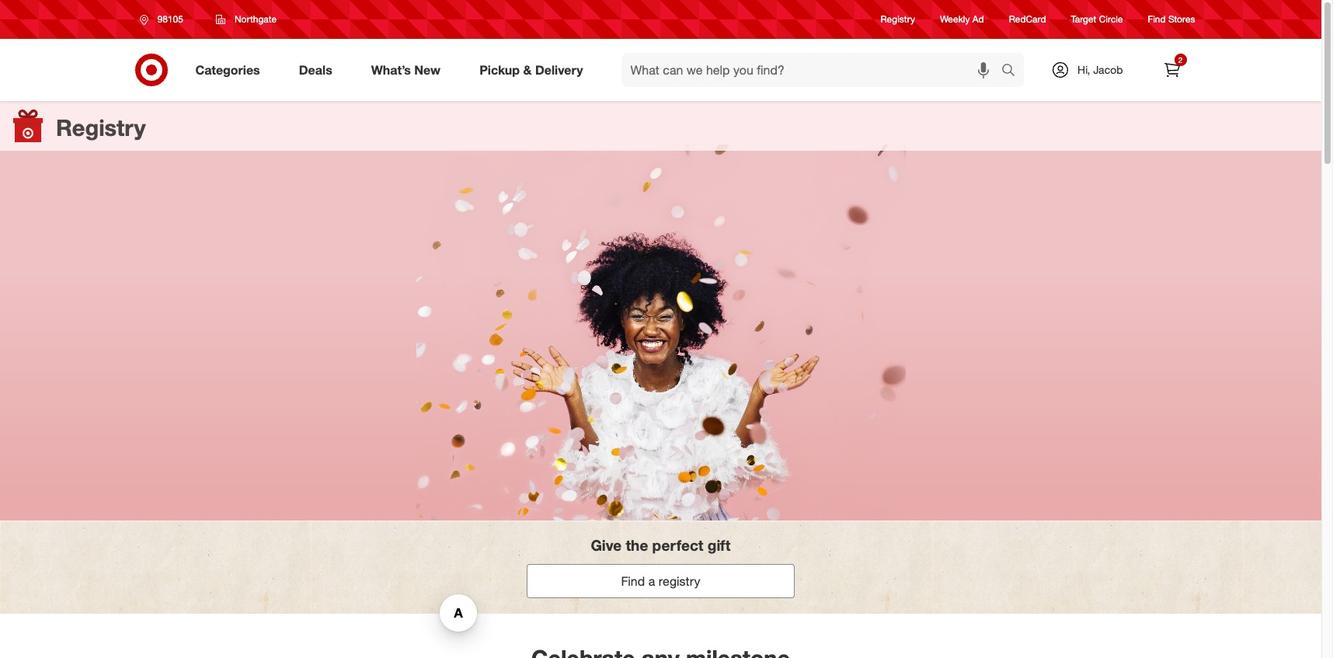 Task type: vqa. For each thing, say whether or not it's contained in the screenshot.
gift
yes



Task type: describe. For each thing, give the bounding box(es) containing it.
registry link
[[881, 13, 916, 26]]

pickup & delivery
[[480, 62, 583, 77]]

find stores link
[[1149, 13, 1196, 26]]

find a registry button
[[527, 564, 795, 598]]

search
[[995, 63, 1032, 79]]

find stores
[[1149, 14, 1196, 25]]

98105
[[157, 13, 183, 25]]

ad
[[973, 14, 985, 25]]

northgate
[[235, 13, 277, 25]]

2 link
[[1156, 53, 1190, 87]]

circle
[[1100, 14, 1124, 25]]

new
[[415, 62, 441, 77]]

northgate button
[[206, 5, 287, 33]]

0 horizontal spatial registry
[[56, 113, 146, 141]]

target circle link
[[1072, 13, 1124, 26]]

target circle
[[1072, 14, 1124, 25]]

hi,
[[1078, 63, 1091, 76]]

find for find a registry
[[622, 574, 645, 589]]

give the perfect gift
[[591, 536, 731, 554]]

What can we help you find? suggestions appear below search field
[[622, 53, 1006, 87]]

jacob
[[1094, 63, 1124, 76]]

registry
[[659, 574, 701, 589]]

what's new link
[[358, 53, 460, 87]]

find a registry
[[622, 574, 701, 589]]



Task type: locate. For each thing, give the bounding box(es) containing it.
stores
[[1169, 14, 1196, 25]]

deals
[[299, 62, 333, 77]]

give
[[591, 536, 622, 554]]

1 horizontal spatial registry
[[881, 14, 916, 25]]

categories link
[[182, 53, 280, 87]]

categories
[[196, 62, 260, 77]]

find
[[1149, 14, 1167, 25], [622, 574, 645, 589]]

98105 button
[[129, 5, 200, 33]]

perfect
[[653, 536, 704, 554]]

1 vertical spatial registry
[[56, 113, 146, 141]]

find for find stores
[[1149, 14, 1167, 25]]

2
[[1179, 55, 1183, 65]]

find left a
[[622, 574, 645, 589]]

redcard
[[1010, 14, 1047, 25]]

pickup & delivery link
[[467, 53, 603, 87]]

a
[[649, 574, 656, 589]]

find inside button
[[622, 574, 645, 589]]

delivery
[[536, 62, 583, 77]]

target
[[1072, 14, 1097, 25]]

redcard link
[[1010, 13, 1047, 26]]

0 vertical spatial find
[[1149, 14, 1167, 25]]

1 horizontal spatial find
[[1149, 14, 1167, 25]]

weekly
[[941, 14, 971, 25]]

&
[[524, 62, 532, 77]]

search button
[[995, 53, 1032, 90]]

what's new
[[371, 62, 441, 77]]

weekly ad
[[941, 14, 985, 25]]

the
[[626, 536, 649, 554]]

0 horizontal spatial find
[[622, 574, 645, 589]]

what's
[[371, 62, 411, 77]]

deals link
[[286, 53, 352, 87]]

1 vertical spatial find
[[622, 574, 645, 589]]

registry
[[881, 14, 916, 25], [56, 113, 146, 141]]

gift
[[708, 536, 731, 554]]

weekly ad link
[[941, 13, 985, 26]]

pickup
[[480, 62, 520, 77]]

0 vertical spatial registry
[[881, 14, 916, 25]]

find left stores
[[1149, 14, 1167, 25]]

hi, jacob
[[1078, 63, 1124, 76]]



